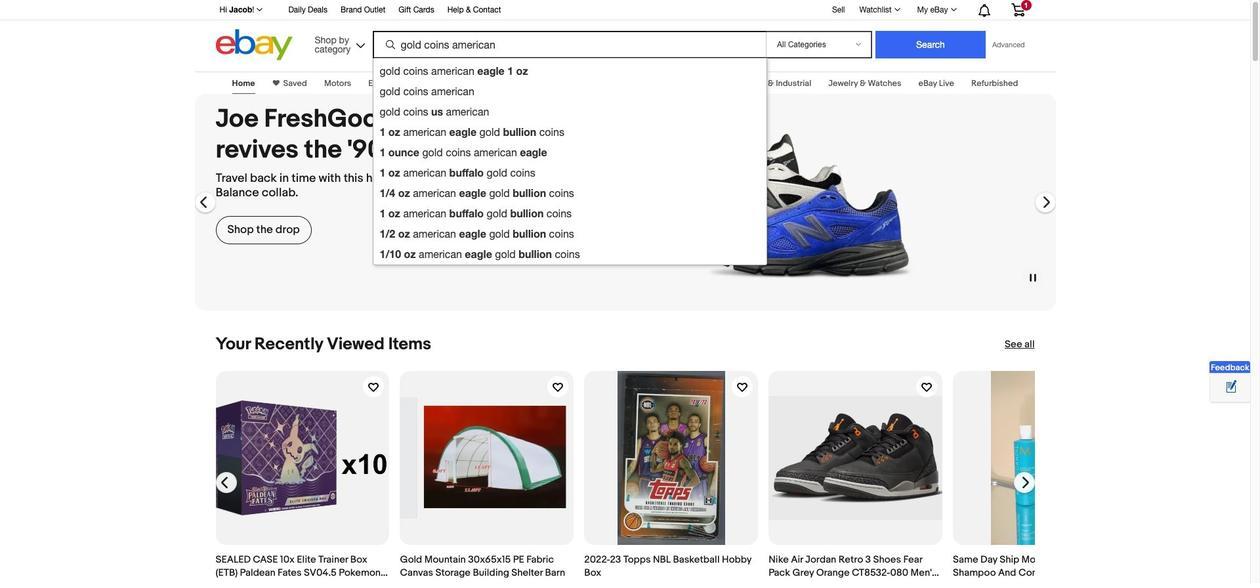 Task type: vqa. For each thing, say whether or not it's contained in the screenshot.
bottommost "Free"
no



Task type: locate. For each thing, give the bounding box(es) containing it.
list box
[[373, 58, 767, 265]]

main content
[[0, 64, 1251, 583]]

None submit
[[876, 31, 986, 58]]

banner
[[212, 0, 1035, 265]]

my ebay image
[[951, 8, 957, 11]]



Task type: describe. For each thing, give the bounding box(es) containing it.
Search for anything text field
[[375, 32, 764, 57]]

watchlist image
[[895, 8, 901, 11]]

account navigation
[[212, 0, 1035, 20]]



